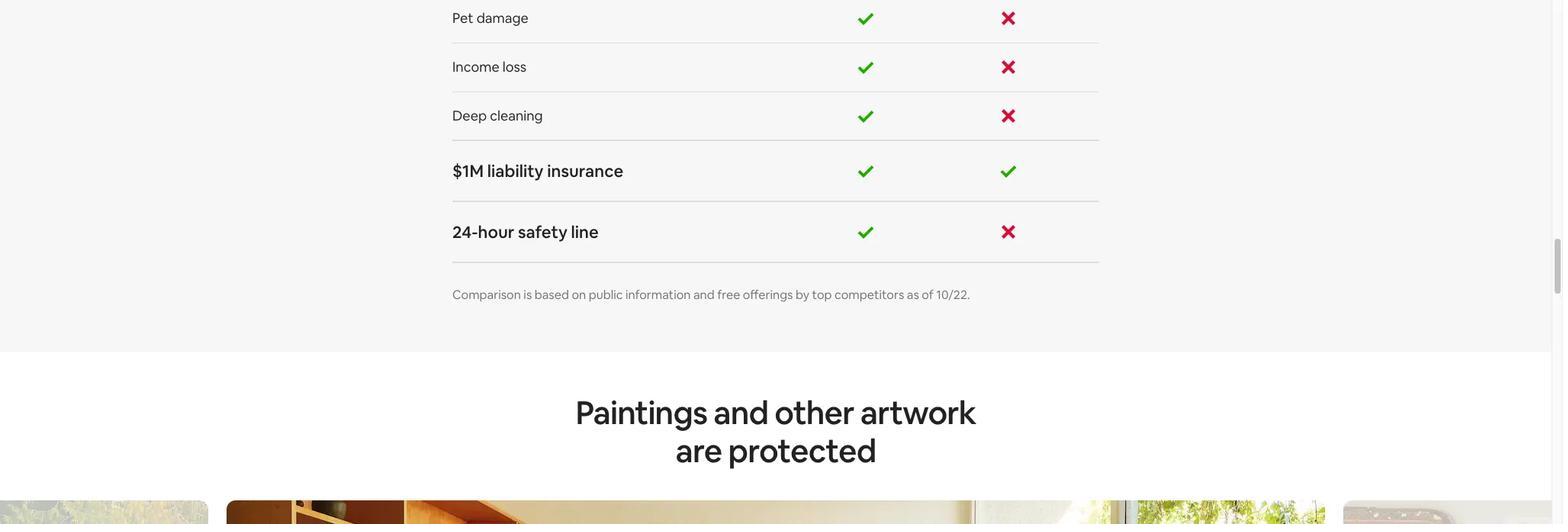 Task type: locate. For each thing, give the bounding box(es) containing it.
deep cleaning
[[453, 107, 543, 124]]

hour
[[478, 222, 515, 243]]

liability
[[488, 161, 544, 182]]

not included image
[[1000, 58, 1018, 77], [1000, 107, 1018, 125]]

included image
[[857, 9, 876, 28], [857, 58, 876, 77], [857, 162, 876, 180], [1000, 162, 1018, 180], [857, 223, 876, 241]]

10/22.
[[937, 287, 971, 303]]

insurance
[[547, 161, 624, 182]]

not included image for deep cleaning
[[1000, 107, 1018, 125]]

loss
[[503, 58, 527, 76]]

based
[[535, 287, 569, 303]]

public
[[589, 287, 623, 303]]

2 not included image from the top
[[1000, 223, 1018, 241]]

0 vertical spatial not included image
[[1000, 9, 1018, 28]]

0 vertical spatial not included image
[[1000, 58, 1018, 77]]

damage
[[477, 9, 529, 27]]

1 not included image from the top
[[1000, 58, 1018, 77]]

a photo shows a bright airy room with a large painting hung above a couch and another large painting inside of a display shelf against the wall. image
[[227, 501, 1326, 524]]

free
[[718, 287, 741, 303]]

information
[[626, 287, 691, 303]]

1 vertical spatial not included image
[[1000, 223, 1018, 241]]

of
[[922, 287, 934, 303]]

top
[[812, 287, 832, 303]]

2 not included image from the top
[[1000, 107, 1018, 125]]

included image for pet damage
[[857, 9, 876, 28]]

comparison is based on public information and free offerings by top competitors as of 10/22.
[[453, 287, 971, 303]]

1 not included image from the top
[[1000, 9, 1018, 28]]

not included image
[[1000, 9, 1018, 28], [1000, 223, 1018, 241]]

group
[[0, 500, 1564, 524]]

1 vertical spatial not included image
[[1000, 107, 1018, 125]]

included image for $1m liability insurance
[[857, 162, 876, 180]]

24-hour safety line
[[453, 222, 599, 243]]



Task type: describe. For each thing, give the bounding box(es) containing it.
a photo shows a large white living room with a collection of antique furniture, including a large wood and glass display case full of an assortment of vintage valuables. image
[[1344, 501, 1564, 524]]

deep
[[453, 107, 487, 124]]

included image
[[857, 107, 876, 125]]

$1m
[[453, 161, 484, 182]]

as
[[907, 287, 920, 303]]

line
[[571, 222, 599, 243]]

$1m liability insurance
[[453, 161, 624, 182]]

included image for 24-hour safety line
[[857, 223, 876, 241]]

included image for income loss
[[857, 58, 876, 77]]

not included image for 24-hour safety line
[[1000, 223, 1018, 241]]

by
[[796, 287, 810, 303]]

income loss
[[453, 58, 527, 76]]

offerings
[[743, 287, 793, 303]]

comparison
[[453, 287, 521, 303]]

on
[[572, 287, 586, 303]]

a photo shows a boat, covered and docked in front of a 2-story home on the edge of a lake. image
[[0, 501, 208, 524]]

pet damage
[[453, 9, 529, 27]]

cleaning
[[490, 107, 543, 124]]

competitors
[[835, 287, 905, 303]]

not included image for pet damage
[[1000, 9, 1018, 28]]

is
[[524, 287, 532, 303]]

pet
[[453, 9, 474, 27]]

income
[[453, 58, 500, 76]]

not included image for income loss
[[1000, 58, 1018, 77]]

24-
[[453, 222, 478, 243]]

safety
[[518, 222, 568, 243]]

and
[[694, 287, 715, 303]]



Task type: vqa. For each thing, say whether or not it's contained in the screenshot.
first Not Included 'icon' from the bottom of the page
yes



